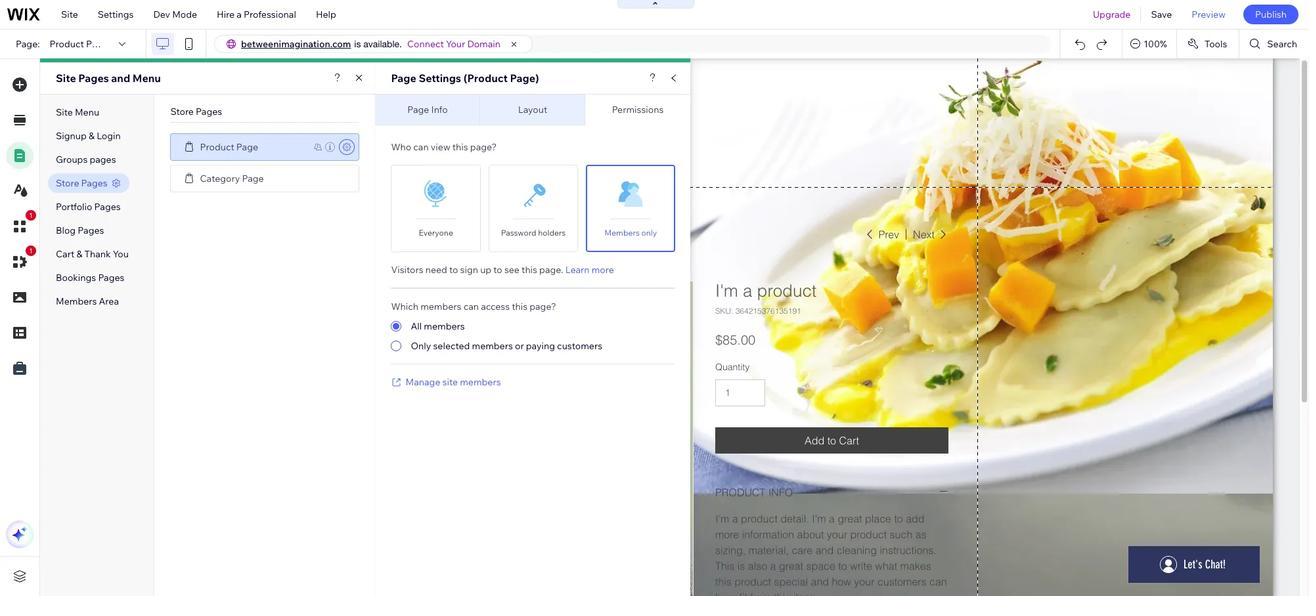 Task type: describe. For each thing, give the bounding box(es) containing it.
members up selected
[[424, 321, 465, 332]]

cart & thank you
[[56, 248, 129, 260]]

1 to from the left
[[449, 264, 458, 276]]

holders
[[538, 228, 566, 238]]

only
[[411, 340, 431, 352]]

page right category
[[242, 172, 264, 184]]

page up "page info"
[[391, 72, 416, 85]]

page up site pages and menu
[[86, 38, 108, 50]]

1 horizontal spatial can
[[464, 301, 479, 313]]

only
[[642, 228, 657, 238]]

or
[[515, 340, 524, 352]]

1 1 from the top
[[29, 212, 33, 219]]

site for site pages and menu
[[56, 72, 76, 85]]

search
[[1268, 38, 1298, 50]]

bookings
[[56, 272, 96, 284]]

hire
[[217, 9, 235, 20]]

who
[[391, 141, 411, 153]]

0 horizontal spatial can
[[413, 141, 429, 153]]

learn more link
[[565, 264, 614, 276]]

0 vertical spatial this
[[453, 141, 468, 153]]

access
[[481, 301, 510, 313]]

site for site menu
[[56, 106, 73, 118]]

search button
[[1240, 30, 1309, 58]]

is available. connect your domain
[[354, 38, 501, 50]]

thank
[[85, 248, 111, 260]]

all
[[411, 321, 422, 332]]

page)
[[510, 72, 539, 85]]

members only
[[605, 228, 657, 238]]

betweenimagination.com
[[241, 38, 351, 50]]

see
[[505, 264, 520, 276]]

paying
[[526, 340, 555, 352]]

manage site members
[[406, 376, 501, 388]]

manage site members link
[[406, 376, 501, 388]]

everyone
[[419, 228, 453, 238]]

password
[[501, 228, 536, 238]]

signup & login
[[56, 130, 121, 142]]

100%
[[1144, 38, 1167, 50]]

portfolio
[[56, 201, 92, 213]]

1 1 button from the top
[[6, 210, 36, 240]]

2 to from the left
[[494, 264, 502, 276]]

connect
[[407, 38, 444, 50]]

layout
[[518, 104, 547, 116]]

site pages and menu
[[56, 72, 161, 85]]

1 vertical spatial settings
[[419, 72, 461, 85]]

professional
[[244, 9, 296, 20]]

members for members area
[[56, 296, 97, 307]]

0 horizontal spatial product
[[50, 38, 84, 50]]

learn
[[565, 264, 590, 276]]

1 vertical spatial this
[[522, 264, 537, 276]]

0 vertical spatial menu
[[133, 72, 161, 85]]

hire a professional
[[217, 9, 296, 20]]

selected
[[433, 340, 470, 352]]

0 vertical spatial store
[[170, 106, 194, 118]]

2 1 from the top
[[29, 247, 33, 255]]

2 vertical spatial this
[[512, 301, 528, 313]]

all members
[[411, 321, 465, 332]]

0 horizontal spatial menu
[[75, 106, 99, 118]]

view
[[431, 141, 451, 153]]

members area
[[56, 296, 119, 307]]

area
[[99, 296, 119, 307]]

page info
[[408, 104, 448, 116]]

publish button
[[1244, 5, 1299, 24]]

mode
[[172, 9, 197, 20]]

visitors
[[391, 264, 424, 276]]

100% button
[[1123, 30, 1177, 58]]

cart
[[56, 248, 74, 260]]

tools
[[1205, 38, 1228, 50]]

(product
[[464, 72, 508, 85]]

2 1 button from the top
[[6, 246, 36, 276]]

up
[[480, 264, 492, 276]]

blog
[[56, 225, 76, 237]]

manage
[[406, 376, 441, 388]]

0 horizontal spatial settings
[[98, 9, 134, 20]]

members up all members
[[421, 301, 462, 313]]

save button
[[1142, 0, 1182, 29]]



Task type: vqa. For each thing, say whether or not it's contained in the screenshot.
this to the middle
yes



Task type: locate. For each thing, give the bounding box(es) containing it.
0 vertical spatial can
[[413, 141, 429, 153]]

members
[[421, 301, 462, 313], [424, 321, 465, 332], [472, 340, 513, 352], [460, 376, 501, 388]]

groups pages
[[56, 154, 116, 166]]

sign
[[460, 264, 478, 276]]

members right site
[[460, 376, 501, 388]]

available.
[[364, 39, 402, 49]]

permissions
[[612, 104, 664, 116]]

1 vertical spatial &
[[76, 248, 82, 260]]

publish
[[1256, 9, 1287, 20]]

0 vertical spatial settings
[[98, 9, 134, 20]]

to left sign
[[449, 264, 458, 276]]

product
[[50, 38, 84, 50], [200, 141, 234, 153]]

1 horizontal spatial members
[[605, 228, 640, 238]]

0 vertical spatial 1
[[29, 212, 33, 219]]

info
[[431, 104, 448, 116]]

0 vertical spatial product page
[[50, 38, 108, 50]]

settings
[[98, 9, 134, 20], [419, 72, 461, 85]]

1 button left 'blog'
[[6, 210, 36, 240]]

portfolio pages
[[56, 201, 121, 213]]

product page up category page
[[200, 141, 258, 153]]

dev mode
[[153, 9, 197, 20]]

category
[[200, 172, 240, 184]]

1 vertical spatial 1 button
[[6, 246, 36, 276]]

1 vertical spatial product page
[[200, 141, 258, 153]]

you
[[113, 248, 129, 260]]

& left login
[[89, 130, 95, 142]]

only selected members or paying customers
[[411, 340, 603, 352]]

menu right and on the left top
[[133, 72, 161, 85]]

site
[[443, 376, 458, 388]]

page
[[86, 38, 108, 50], [391, 72, 416, 85], [408, 104, 429, 116], [236, 141, 258, 153], [242, 172, 264, 184]]

page? right view
[[470, 141, 497, 153]]

upgrade
[[1093, 9, 1131, 20]]

signup
[[56, 130, 87, 142]]

this right see
[[522, 264, 537, 276]]

product page up site pages and menu
[[50, 38, 108, 50]]

page up category page
[[236, 141, 258, 153]]

who can view this page?
[[391, 141, 497, 153]]

1 vertical spatial 1
[[29, 247, 33, 255]]

page left info
[[408, 104, 429, 116]]

0 vertical spatial page?
[[470, 141, 497, 153]]

category page
[[200, 172, 264, 184]]

to right up
[[494, 264, 502, 276]]

members for members only
[[605, 228, 640, 238]]

this
[[453, 141, 468, 153], [522, 264, 537, 276], [512, 301, 528, 313]]

& right cart
[[76, 248, 82, 260]]

page? down "page."
[[530, 301, 556, 313]]

1 button
[[6, 210, 36, 240], [6, 246, 36, 276]]

and
[[111, 72, 130, 85]]

preview button
[[1182, 0, 1236, 29]]

0 horizontal spatial &
[[76, 248, 82, 260]]

1 horizontal spatial product page
[[200, 141, 258, 153]]

0 vertical spatial site
[[61, 9, 78, 20]]

1 horizontal spatial store pages
[[170, 106, 222, 118]]

members down bookings
[[56, 296, 97, 307]]

site
[[61, 9, 78, 20], [56, 72, 76, 85], [56, 106, 73, 118]]

pages
[[78, 72, 109, 85], [196, 106, 222, 118], [81, 177, 108, 189], [94, 201, 121, 213], [78, 225, 104, 237], [98, 272, 124, 284]]

members
[[605, 228, 640, 238], [56, 296, 97, 307]]

1 vertical spatial store
[[56, 177, 79, 189]]

product up category
[[200, 141, 234, 153]]

members left only
[[605, 228, 640, 238]]

which members can access this page?
[[391, 301, 556, 313]]

settings up info
[[419, 72, 461, 85]]

0 vertical spatial &
[[89, 130, 95, 142]]

product page
[[50, 38, 108, 50], [200, 141, 258, 153]]

1 horizontal spatial &
[[89, 130, 95, 142]]

domain
[[467, 38, 501, 50]]

0 horizontal spatial product page
[[50, 38, 108, 50]]

settings left dev
[[98, 9, 134, 20]]

site menu
[[56, 106, 99, 118]]

product up site pages and menu
[[50, 38, 84, 50]]

password holders
[[501, 228, 566, 238]]

customers
[[557, 340, 603, 352]]

1
[[29, 212, 33, 219], [29, 247, 33, 255]]

1 horizontal spatial menu
[[133, 72, 161, 85]]

bookings pages
[[56, 272, 124, 284]]

1 vertical spatial store pages
[[56, 177, 108, 189]]

page.
[[540, 264, 563, 276]]

0 horizontal spatial page?
[[470, 141, 497, 153]]

1 horizontal spatial to
[[494, 264, 502, 276]]

to
[[449, 264, 458, 276], [494, 264, 502, 276]]

0 horizontal spatial store pages
[[56, 177, 108, 189]]

& for signup
[[89, 130, 95, 142]]

more
[[592, 264, 614, 276]]

dev
[[153, 9, 170, 20]]

1 horizontal spatial settings
[[419, 72, 461, 85]]

1 button left cart
[[6, 246, 36, 276]]

0 vertical spatial product
[[50, 38, 84, 50]]

members left or at the left bottom of the page
[[472, 340, 513, 352]]

login
[[97, 130, 121, 142]]

this right access
[[512, 301, 528, 313]]

0 vertical spatial 1 button
[[6, 210, 36, 240]]

0 horizontal spatial store
[[56, 177, 79, 189]]

blog pages
[[56, 225, 104, 237]]

a
[[237, 9, 242, 20]]

pages
[[90, 154, 116, 166]]

1 left cart
[[29, 247, 33, 255]]

1 horizontal spatial product
[[200, 141, 234, 153]]

save
[[1151, 9, 1172, 20]]

0 horizontal spatial to
[[449, 264, 458, 276]]

tools button
[[1177, 30, 1239, 58]]

1 horizontal spatial page?
[[530, 301, 556, 313]]

can left view
[[413, 141, 429, 153]]

site for site
[[61, 9, 78, 20]]

1 left the portfolio
[[29, 212, 33, 219]]

can
[[413, 141, 429, 153], [464, 301, 479, 313]]

can left access
[[464, 301, 479, 313]]

1 horizontal spatial store
[[170, 106, 194, 118]]

1 vertical spatial can
[[464, 301, 479, 313]]

page?
[[470, 141, 497, 153], [530, 301, 556, 313]]

store
[[170, 106, 194, 118], [56, 177, 79, 189]]

preview
[[1192, 9, 1226, 20]]

1 vertical spatial site
[[56, 72, 76, 85]]

menu up signup & login
[[75, 106, 99, 118]]

menu
[[133, 72, 161, 85], [75, 106, 99, 118]]

0 horizontal spatial members
[[56, 296, 97, 307]]

which
[[391, 301, 419, 313]]

groups
[[56, 154, 88, 166]]

0 vertical spatial store pages
[[170, 106, 222, 118]]

1 vertical spatial menu
[[75, 106, 99, 118]]

&
[[89, 130, 95, 142], [76, 248, 82, 260]]

visitors need to sign up to see this page. learn more
[[391, 264, 614, 276]]

1 vertical spatial members
[[56, 296, 97, 307]]

page settings (product page)
[[391, 72, 539, 85]]

your
[[446, 38, 465, 50]]

0 vertical spatial members
[[605, 228, 640, 238]]

2 vertical spatial site
[[56, 106, 73, 118]]

1 vertical spatial page?
[[530, 301, 556, 313]]

1 vertical spatial product
[[200, 141, 234, 153]]

& for cart
[[76, 248, 82, 260]]

need
[[426, 264, 447, 276]]

help
[[316, 9, 336, 20]]

is
[[354, 39, 361, 49]]

this right view
[[453, 141, 468, 153]]



